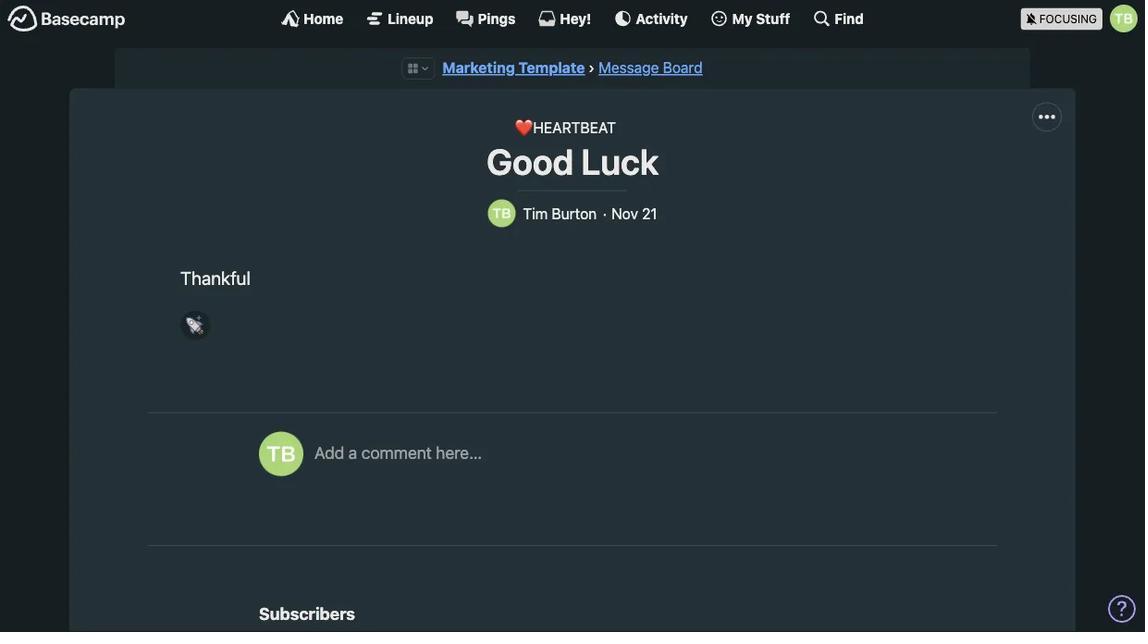Task type: locate. For each thing, give the bounding box(es) containing it.
0 horizontal spatial tim burton image
[[259, 432, 304, 476]]

pings
[[478, 10, 516, 26]]

tim burton image left add
[[259, 432, 304, 476]]

good
[[487, 141, 574, 182]]

0 vertical spatial tim burton image
[[488, 200, 516, 227]]

switch accounts image
[[7, 5, 126, 33]]

marketing template
[[443, 59, 585, 76]]

home link
[[281, 9, 344, 28]]

hey! button
[[538, 9, 592, 28]]

find button
[[813, 9, 864, 28]]

focusing
[[1040, 12, 1098, 25]]

hey!
[[560, 10, 592, 26]]

template
[[519, 59, 585, 76]]

1 vertical spatial tim burton image
[[259, 432, 304, 476]]

tim burton image left tim
[[488, 200, 516, 227]]

marketing
[[443, 59, 515, 76]]

tim burton
[[523, 204, 597, 222]]

tim burton image
[[1111, 5, 1138, 32]]

thankful
[[180, 267, 251, 288]]

marketing template link
[[443, 59, 585, 76]]

› message board
[[589, 59, 703, 76]]

a
[[349, 442, 358, 462]]

find
[[835, 10, 864, 26]]

add a comment here… button
[[315, 432, 979, 515]]

home
[[304, 10, 344, 26]]

activity link
[[614, 9, 688, 28]]

tim
[[523, 204, 548, 222]]

1 horizontal spatial tim burton image
[[488, 200, 516, 227]]

tim burton image
[[488, 200, 516, 227], [259, 432, 304, 476]]



Task type: vqa. For each thing, say whether or not it's contained in the screenshot.
subscribers
yes



Task type: describe. For each thing, give the bounding box(es) containing it.
heartbeat
[[533, 118, 616, 136]]

21
[[642, 204, 658, 222]]

lineup
[[388, 10, 434, 26]]

board
[[663, 59, 703, 76]]

nov 21 element
[[612, 204, 658, 222]]

message
[[599, 59, 659, 76]]

❤️ heartbeat good luck
[[487, 118, 659, 182]]

stuff
[[756, 10, 791, 26]]

my
[[733, 10, 753, 26]]

pings button
[[456, 9, 516, 28]]

❤️
[[515, 118, 530, 136]]

nov
[[612, 204, 639, 222]]

message board link
[[599, 59, 703, 76]]

focusing button
[[1022, 0, 1146, 36]]

luck
[[582, 141, 659, 182]]

activity
[[636, 10, 688, 26]]

comment
[[362, 442, 432, 462]]

lineup link
[[366, 9, 434, 28]]

main element
[[0, 0, 1146, 36]]

›
[[589, 59, 595, 76]]

nov 21
[[612, 204, 658, 222]]

burton
[[552, 204, 597, 222]]

my stuff button
[[710, 9, 791, 28]]

add a comment here…
[[315, 442, 482, 462]]

here…
[[436, 442, 482, 462]]

add
[[315, 442, 345, 462]]

my stuff
[[733, 10, 791, 26]]

subscribers
[[259, 604, 355, 624]]



